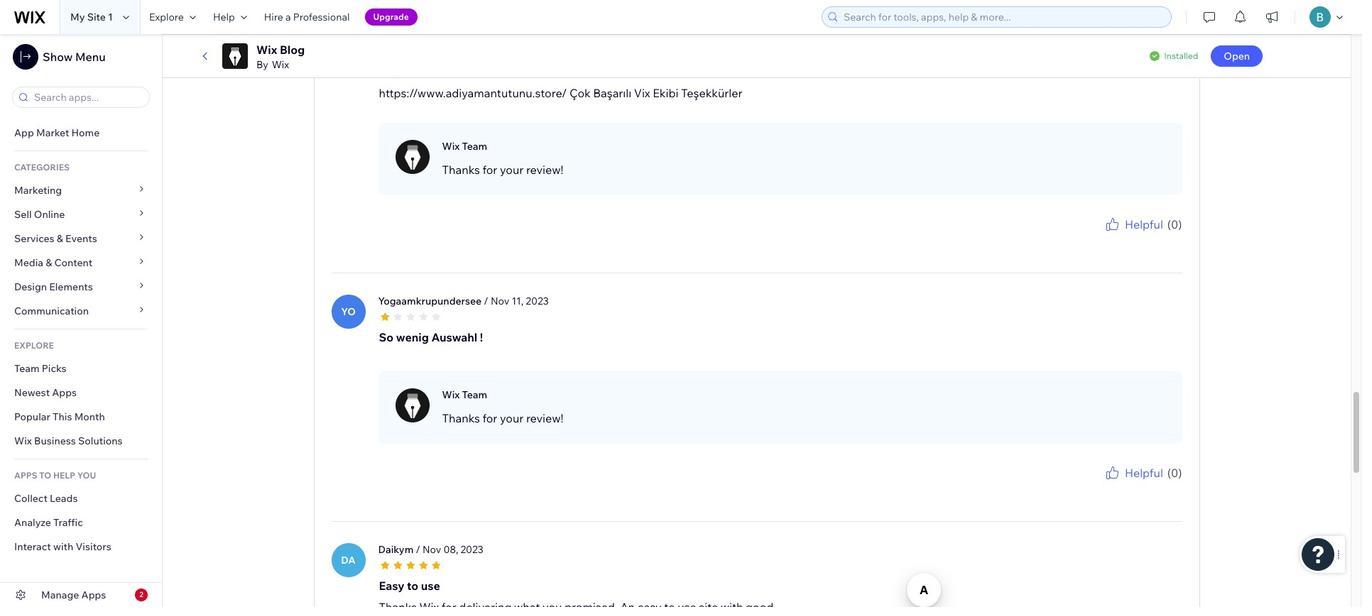 Task type: vqa. For each thing, say whether or not it's contained in the screenshot.
checkbox
no



Task type: describe. For each thing, give the bounding box(es) containing it.
team for yo
[[462, 388, 487, 401]]

site
[[87, 11, 106, 23]]

teşekkürler
[[681, 86, 743, 100]]

to
[[39, 470, 51, 481]]

wix right by at the top of the page
[[272, 58, 289, 71]]

& for events
[[57, 232, 63, 245]]

open
[[1224, 50, 1250, 63]]

helpful for yo
[[1125, 466, 1163, 480]]

design
[[14, 281, 47, 293]]

hire a professional link
[[256, 0, 358, 34]]

https://www.adiyamantutunu.store/
[[379, 86, 567, 100]]

!
[[480, 330, 483, 344]]

market
[[36, 126, 69, 139]]

media & content
[[14, 256, 93, 269]]

feedback for tu
[[1145, 233, 1182, 243]]

nov for 12,
[[483, 29, 501, 42]]

events
[[65, 232, 97, 245]]

app market home link
[[0, 121, 162, 145]]

newest
[[14, 386, 50, 399]]

w i image for tu
[[395, 140, 429, 174]]

yogaamkrupundersee
[[378, 295, 482, 307]]

/ for / nov 12, 2023
[[476, 29, 480, 42]]

a
[[286, 11, 291, 23]]

with
[[53, 541, 73, 553]]

(0) for yo
[[1168, 466, 1182, 480]]

08,
[[444, 543, 458, 556]]

/ for / nov 08, 2023
[[416, 543, 420, 556]]

apps to help you
[[14, 470, 96, 481]]

(0) for tu
[[1168, 217, 1182, 231]]

popular this month link
[[0, 405, 162, 429]]

w i image for yo
[[395, 388, 429, 422]]

popular
[[14, 411, 50, 423]]

wix team for tu
[[442, 140, 487, 152]]

help button
[[204, 0, 256, 34]]

sell online link
[[0, 202, 162, 227]]

tutuncuadiyaman02 / nov 12, 2023
[[378, 29, 541, 42]]

wix inside sidebar element
[[14, 435, 32, 447]]

business
[[34, 435, 76, 447]]

collect leads link
[[0, 487, 162, 511]]

content
[[54, 256, 93, 269]]

you for tu
[[1096, 233, 1110, 243]]

daikym / nov 08, 2023
[[378, 543, 484, 556]]

team picks link
[[0, 357, 162, 381]]

thanks for your review! for tu
[[442, 162, 564, 177]]

show menu
[[43, 50, 106, 64]]

marketing link
[[0, 178, 162, 202]]

2
[[139, 590, 143, 600]]

thank for tu
[[1070, 233, 1094, 243]]

solutions
[[78, 435, 123, 447]]

auswahl
[[432, 330, 477, 344]]

wix business solutions link
[[0, 429, 162, 453]]

blog
[[280, 43, 305, 57]]

apps for newest apps
[[52, 386, 77, 399]]

Search apps... field
[[30, 87, 145, 107]]

upgrade button
[[365, 9, 417, 26]]

adıyaman tütünü https://www.adiyamantutunu.store/ çok başarılı vix ekibi teşekkürler
[[379, 64, 743, 100]]

thank for yo
[[1070, 481, 1094, 492]]

2023 for daikym / nov 08, 2023
[[461, 543, 484, 556]]

manage
[[41, 589, 79, 602]]

help
[[213, 11, 235, 23]]

use
[[421, 579, 440, 593]]

my site 1
[[70, 11, 113, 23]]

apps for manage apps
[[81, 589, 106, 602]]

team inside sidebar element
[[14, 362, 40, 375]]

feedback for yo
[[1145, 481, 1182, 492]]

wix down https://www.adiyamantutunu.store/
[[442, 140, 460, 152]]

elements
[[49, 281, 93, 293]]

media & content link
[[0, 251, 162, 275]]

vix
[[634, 86, 650, 100]]

design elements
[[14, 281, 93, 293]]

show
[[43, 50, 73, 64]]

this
[[53, 411, 72, 423]]

& for content
[[46, 256, 52, 269]]

hire a professional
[[264, 11, 350, 23]]

you for yo
[[1096, 481, 1110, 492]]

/ for / nov 11, 2023
[[484, 295, 489, 307]]

thank you for your feedback for yo
[[1070, 481, 1182, 492]]

daikym
[[378, 543, 414, 556]]

analyze
[[14, 516, 51, 529]]

wix up by at the top of the page
[[256, 43, 277, 57]]

services
[[14, 232, 54, 245]]

wix blog logo image
[[222, 43, 248, 69]]

communication
[[14, 305, 91, 318]]

interact with visitors
[[14, 541, 111, 553]]

installed
[[1164, 50, 1199, 61]]

help
[[53, 470, 75, 481]]

yo
[[341, 305, 356, 318]]

apps
[[14, 470, 37, 481]]

newest apps
[[14, 386, 77, 399]]

2023 for tutuncuadiyaman02 / nov 12, 2023
[[518, 29, 541, 42]]

so
[[379, 330, 394, 344]]

da
[[341, 554, 356, 567]]



Task type: locate. For each thing, give the bounding box(es) containing it.
0 vertical spatial w i image
[[395, 140, 429, 174]]

popular this month
[[14, 411, 105, 423]]

/ left 12, in the left of the page
[[476, 29, 480, 42]]

nov for 11,
[[491, 295, 509, 307]]

2 thank you for your feedback from the top
[[1070, 481, 1182, 492]]

services & events link
[[0, 227, 162, 251]]

2023 right 08,
[[461, 543, 484, 556]]

1 thanks for your review! from the top
[[442, 162, 564, 177]]

you
[[77, 470, 96, 481]]

0 vertical spatial helpful
[[1125, 217, 1163, 231]]

0 vertical spatial thanks
[[442, 162, 480, 177]]

2023 right 12, in the left of the page
[[518, 29, 541, 42]]

explore
[[149, 11, 184, 23]]

12,
[[504, 29, 516, 42]]

leads
[[50, 492, 78, 505]]

(0)
[[1168, 217, 1182, 231], [1168, 466, 1182, 480]]

1 helpful button from the top
[[1104, 216, 1163, 233]]

1 vertical spatial team
[[14, 362, 40, 375]]

0 vertical spatial team
[[462, 140, 487, 152]]

categories
[[14, 162, 70, 173]]

review! for tu
[[526, 162, 564, 177]]

2 vertical spatial 2023
[[461, 543, 484, 556]]

menu
[[75, 50, 106, 64]]

easy
[[379, 579, 405, 593]]

hire
[[264, 11, 283, 23]]

tu
[[342, 40, 355, 52]]

2023 for yogaamkrupundersee / nov 11, 2023
[[526, 295, 549, 307]]

helpful
[[1125, 217, 1163, 231], [1125, 466, 1163, 480]]

team down "explore"
[[14, 362, 40, 375]]

1 wix team from the top
[[442, 140, 487, 152]]

1 review! from the top
[[526, 162, 564, 177]]

1 helpful from the top
[[1125, 217, 1163, 231]]

app
[[14, 126, 34, 139]]

wix business solutions
[[14, 435, 123, 447]]

2023 right 11,
[[526, 295, 549, 307]]

0 vertical spatial helpful button
[[1104, 216, 1163, 233]]

1 feedback from the top
[[1145, 233, 1182, 243]]

0 vertical spatial (0)
[[1168, 217, 1182, 231]]

helpful button for yo
[[1104, 464, 1163, 481]]

sell
[[14, 208, 32, 221]]

interact
[[14, 541, 51, 553]]

for
[[483, 162, 497, 177], [1112, 233, 1124, 243], [483, 411, 497, 425], [1112, 481, 1124, 492]]

0 vertical spatial thank you for your feedback
[[1070, 233, 1182, 243]]

0 vertical spatial thank
[[1070, 233, 1094, 243]]

1 vertical spatial w i image
[[395, 388, 429, 422]]

review! for yo
[[526, 411, 564, 425]]

easy to use
[[379, 579, 440, 593]]

wenig
[[396, 330, 429, 344]]

wix team down https://www.adiyamantutunu.store/
[[442, 140, 487, 152]]

by
[[256, 58, 268, 71]]

2 w i image from the top
[[395, 388, 429, 422]]

/ right 'daikym'
[[416, 543, 420, 556]]

/ left 11,
[[484, 295, 489, 307]]

wix team for yo
[[442, 388, 487, 401]]

1 vertical spatial review!
[[526, 411, 564, 425]]

newest apps link
[[0, 381, 162, 405]]

0 horizontal spatial /
[[416, 543, 420, 556]]

2 vertical spatial team
[[462, 388, 487, 401]]

1 vertical spatial thank you for your feedback
[[1070, 481, 1182, 492]]

1 vertical spatial /
[[484, 295, 489, 307]]

so wenig auswahl !
[[379, 330, 483, 344]]

wix down popular
[[14, 435, 32, 447]]

services & events
[[14, 232, 97, 245]]

app market home
[[14, 126, 100, 139]]

1 w i image from the top
[[395, 140, 429, 174]]

1 vertical spatial 2023
[[526, 295, 549, 307]]

2 review! from the top
[[526, 411, 564, 425]]

0 horizontal spatial apps
[[52, 386, 77, 399]]

2 vertical spatial nov
[[423, 543, 441, 556]]

2 thanks for your review! from the top
[[442, 411, 564, 425]]

11,
[[512, 295, 524, 307]]

yogaamkrupundersee / nov 11, 2023
[[378, 295, 549, 307]]

marketing
[[14, 184, 62, 197]]

0 vertical spatial wix team
[[442, 140, 487, 152]]

1 you from the top
[[1096, 233, 1110, 243]]

thank
[[1070, 233, 1094, 243], [1070, 481, 1094, 492]]

1 vertical spatial helpful
[[1125, 466, 1163, 480]]

1 horizontal spatial apps
[[81, 589, 106, 602]]

analyze traffic
[[14, 516, 83, 529]]

team
[[462, 140, 487, 152], [14, 362, 40, 375], [462, 388, 487, 401]]

& right media
[[46, 256, 52, 269]]

wix blog by wix
[[256, 43, 305, 71]]

2 thanks from the top
[[442, 411, 480, 425]]

helpful button for tu
[[1104, 216, 1163, 233]]

wix down auswahl
[[442, 388, 460, 401]]

1 thank from the top
[[1070, 233, 1094, 243]]

1 thanks from the top
[[442, 162, 480, 177]]

&
[[57, 232, 63, 245], [46, 256, 52, 269]]

home
[[71, 126, 100, 139]]

online
[[34, 208, 65, 221]]

thank you for your feedback
[[1070, 233, 1182, 243], [1070, 481, 1182, 492]]

nov left 11,
[[491, 295, 509, 307]]

1 vertical spatial thank
[[1070, 481, 1094, 492]]

thanks for yo
[[442, 411, 480, 425]]

team down !
[[462, 388, 487, 401]]

wix team down auswahl
[[442, 388, 487, 401]]

1 vertical spatial thanks
[[442, 411, 480, 425]]

0 horizontal spatial &
[[46, 256, 52, 269]]

collect
[[14, 492, 48, 505]]

professional
[[293, 11, 350, 23]]

0 vertical spatial feedback
[[1145, 233, 1182, 243]]

my
[[70, 11, 85, 23]]

1 horizontal spatial &
[[57, 232, 63, 245]]

1 (0) from the top
[[1168, 217, 1182, 231]]

analyze traffic link
[[0, 511, 162, 535]]

feedback
[[1145, 233, 1182, 243], [1145, 481, 1182, 492]]

picks
[[42, 362, 67, 375]]

thanks for tu
[[442, 162, 480, 177]]

media
[[14, 256, 43, 269]]

1 horizontal spatial /
[[476, 29, 480, 42]]

1 vertical spatial feedback
[[1145, 481, 1182, 492]]

& left 'events'
[[57, 232, 63, 245]]

upgrade
[[373, 11, 409, 22]]

1 vertical spatial helpful button
[[1104, 464, 1163, 481]]

sidebar element
[[0, 34, 163, 607]]

0 vertical spatial you
[[1096, 233, 1110, 243]]

thanks
[[442, 162, 480, 177], [442, 411, 480, 425]]

1 vertical spatial apps
[[81, 589, 106, 602]]

0 vertical spatial nov
[[483, 29, 501, 42]]

2 helpful button from the top
[[1104, 464, 1163, 481]]

team picks
[[14, 362, 67, 375]]

1 vertical spatial nov
[[491, 295, 509, 307]]

apps up this at the left bottom of the page
[[52, 386, 77, 399]]

0 vertical spatial &
[[57, 232, 63, 245]]

2 you from the top
[[1096, 481, 1110, 492]]

helpful for tu
[[1125, 217, 1163, 231]]

open button
[[1211, 45, 1263, 67]]

helpful button
[[1104, 216, 1163, 233], [1104, 464, 1163, 481]]

1 vertical spatial you
[[1096, 481, 1110, 492]]

2 vertical spatial /
[[416, 543, 420, 556]]

communication link
[[0, 299, 162, 323]]

adıyaman
[[379, 64, 434, 79]]

2 horizontal spatial /
[[484, 295, 489, 307]]

1 vertical spatial (0)
[[1168, 466, 1182, 480]]

1 vertical spatial thanks for your review!
[[442, 411, 564, 425]]

çok
[[570, 86, 591, 100]]

ekibi
[[653, 86, 679, 100]]

0 vertical spatial review!
[[526, 162, 564, 177]]

sell online
[[14, 208, 65, 221]]

Search for tools, apps, help & more... field
[[840, 7, 1167, 27]]

nov for 08,
[[423, 543, 441, 556]]

interact with visitors link
[[0, 535, 162, 559]]

explore
[[14, 340, 54, 351]]

2 helpful from the top
[[1125, 466, 1163, 480]]

nov left 08,
[[423, 543, 441, 556]]

w i image
[[395, 140, 429, 174], [395, 388, 429, 422]]

tutuncuadiyaman02
[[378, 29, 474, 42]]

nov left 12, in the left of the page
[[483, 29, 501, 42]]

review!
[[526, 162, 564, 177], [526, 411, 564, 425]]

1
[[108, 11, 113, 23]]

2 wix team from the top
[[442, 388, 487, 401]]

apps right the manage
[[81, 589, 106, 602]]

2 thank from the top
[[1070, 481, 1094, 492]]

başarılı
[[593, 86, 632, 100]]

0 vertical spatial thanks for your review!
[[442, 162, 564, 177]]

0 vertical spatial 2023
[[518, 29, 541, 42]]

visitors
[[76, 541, 111, 553]]

0 vertical spatial apps
[[52, 386, 77, 399]]

your
[[500, 162, 524, 177], [1125, 233, 1143, 243], [500, 411, 524, 425], [1125, 481, 1143, 492]]

month
[[74, 411, 105, 423]]

1 vertical spatial wix team
[[442, 388, 487, 401]]

2 feedback from the top
[[1145, 481, 1182, 492]]

nov
[[483, 29, 501, 42], [491, 295, 509, 307], [423, 543, 441, 556]]

1 vertical spatial &
[[46, 256, 52, 269]]

team for tu
[[462, 140, 487, 152]]

thank you for your feedback for tu
[[1070, 233, 1182, 243]]

2 (0) from the top
[[1168, 466, 1182, 480]]

1 thank you for your feedback from the top
[[1070, 233, 1182, 243]]

thanks for your review! for yo
[[442, 411, 564, 425]]

0 vertical spatial /
[[476, 29, 480, 42]]

team down https://www.adiyamantutunu.store/
[[462, 140, 487, 152]]

to
[[407, 579, 419, 593]]



